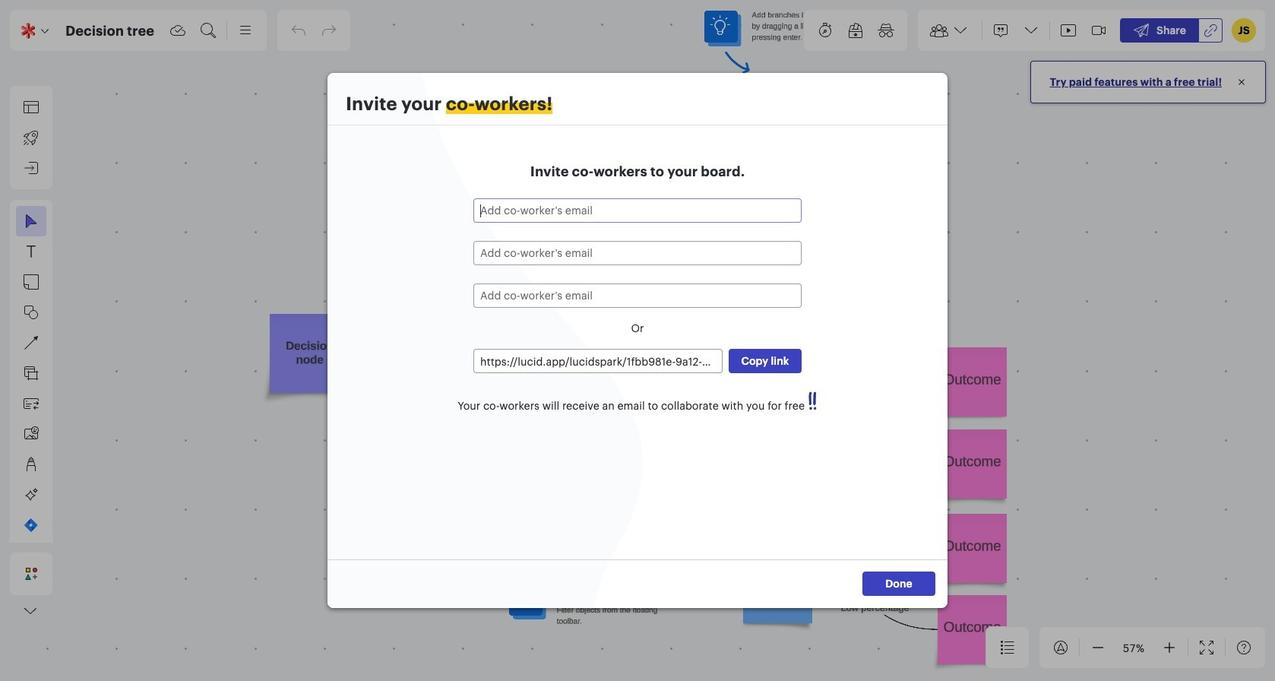 Task type: vqa. For each thing, say whether or not it's contained in the screenshot.
tab on the bottom of page
no



Task type: describe. For each thing, give the bounding box(es) containing it.
Zoom level text field
[[1114, 636, 1154, 659]]

Add co-worker's email text field
[[474, 284, 801, 307]]



Task type: locate. For each thing, give the bounding box(es) containing it.
None text field
[[59, 19, 162, 42], [474, 350, 722, 373], [59, 19, 162, 42], [474, 350, 722, 373]]

Add co-worker's email text field
[[474, 199, 801, 222], [474, 242, 801, 265]]

1 add co-worker's email text field from the top
[[474, 199, 801, 222]]

2 add co-worker's email text field from the top
[[474, 242, 801, 265]]

1 vertical spatial add co-worker's email text field
[[474, 242, 801, 265]]

0 vertical spatial add co-worker's email text field
[[474, 199, 801, 222]]



